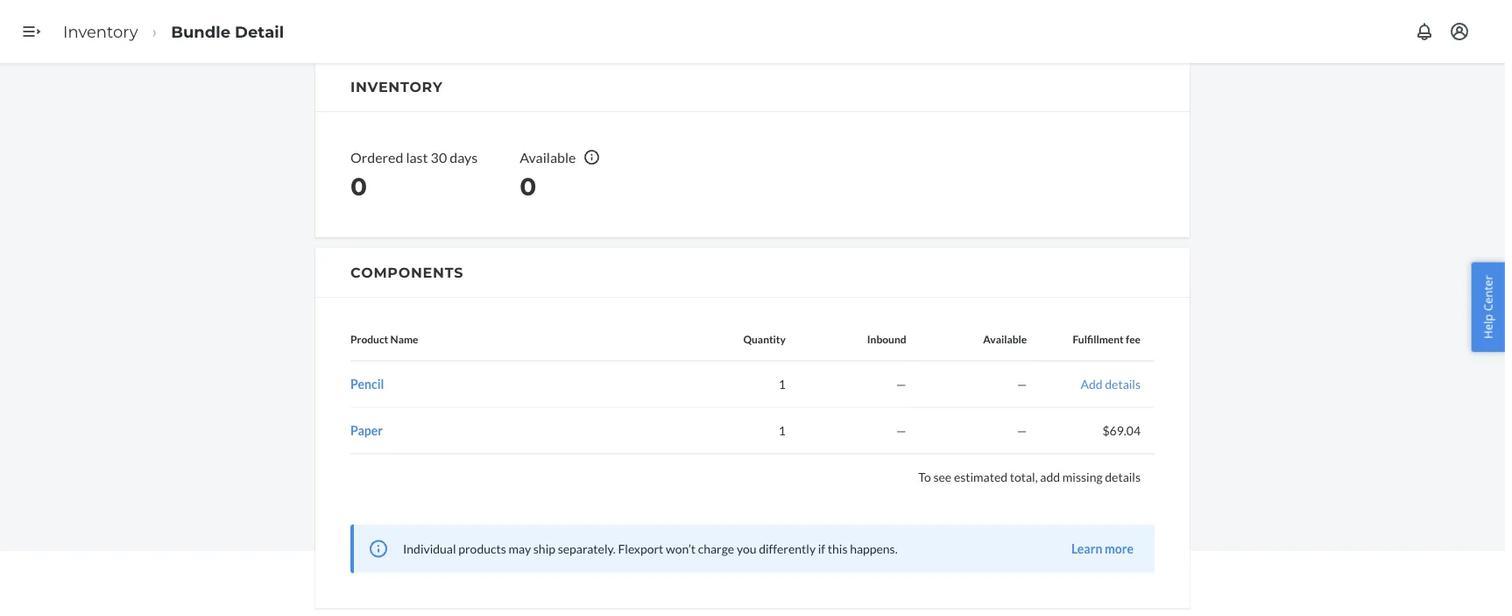 Task type: describe. For each thing, give the bounding box(es) containing it.
last
[[406, 149, 428, 166]]

inventory link
[[63, 22, 138, 41]]

1 for pencil
[[779, 377, 786, 392]]

help center button
[[1472, 262, 1506, 352]]

estimated
[[954, 470, 1008, 485]]

bundle detail
[[171, 22, 284, 41]]

add
[[1081, 377, 1103, 392]]

0 inside ordered last 30 days 0
[[351, 172, 367, 202]]

breadcrumbs navigation
[[49, 6, 298, 57]]

fee
[[1126, 333, 1141, 346]]

separately.
[[558, 542, 616, 557]]

components
[[351, 264, 464, 281]]

if
[[818, 542, 826, 557]]

available inside inventory element
[[520, 149, 576, 166]]

this
[[828, 542, 848, 557]]

help center
[[1481, 275, 1496, 339]]

inventory inside breadcrumbs navigation
[[63, 22, 138, 41]]

center
[[1481, 275, 1496, 311]]

may
[[509, 542, 531, 557]]

product
[[351, 333, 388, 346]]

add
[[1041, 470, 1060, 485]]

add details link
[[1081, 377, 1141, 392]]

$69.04
[[1103, 424, 1141, 438]]

2 details from the top
[[1105, 470, 1141, 485]]

won't
[[666, 542, 696, 557]]

days
[[450, 149, 478, 166]]

quantity
[[744, 333, 786, 346]]

charge
[[698, 542, 735, 557]]

2 0 from the left
[[520, 172, 537, 202]]

bundle detail link
[[171, 22, 284, 41]]

paper link
[[351, 424, 383, 438]]

30
[[431, 149, 447, 166]]

available inside components element
[[984, 333, 1027, 346]]

pencil
[[351, 377, 384, 392]]

fulfillment fee
[[1073, 333, 1141, 346]]

inbound
[[867, 333, 907, 346]]



Task type: vqa. For each thing, say whether or not it's contained in the screenshot.
Ordered
yes



Task type: locate. For each thing, give the bounding box(es) containing it.
1
[[779, 377, 786, 392], [779, 424, 786, 438]]

1 vertical spatial available
[[984, 333, 1027, 346]]

1 horizontal spatial 0
[[520, 172, 537, 202]]

2 1 from the top
[[779, 424, 786, 438]]

individual products may ship separately. flexport won't charge you differently if this happens.
[[403, 542, 898, 557]]

add details
[[1081, 377, 1141, 392]]

0 vertical spatial inventory
[[63, 22, 138, 41]]

open navigation image
[[21, 21, 42, 42]]

1 vertical spatial inventory
[[351, 78, 443, 96]]

product name
[[351, 333, 418, 346]]

inventory element
[[315, 63, 1190, 238]]

inventory right open navigation image
[[63, 22, 138, 41]]

learn more button
[[1072, 541, 1134, 558]]

ordered last 30 days 0
[[351, 149, 478, 202]]

1 vertical spatial details
[[1105, 470, 1141, 485]]

0 horizontal spatial available
[[520, 149, 576, 166]]

0 vertical spatial available
[[520, 149, 576, 166]]

bundle
[[171, 22, 231, 41]]

paper
[[351, 424, 383, 438]]

happens.
[[850, 542, 898, 557]]

0 horizontal spatial 0
[[351, 172, 367, 202]]

ship
[[533, 542, 556, 557]]

differently
[[759, 542, 816, 557]]

1 details from the top
[[1105, 377, 1141, 392]]

inventory up ordered
[[351, 78, 443, 96]]

1 0 from the left
[[351, 172, 367, 202]]

name
[[390, 333, 418, 346]]

1 horizontal spatial available
[[984, 333, 1027, 346]]

details
[[1105, 377, 1141, 392], [1105, 470, 1141, 485]]

1 vertical spatial 1
[[779, 424, 786, 438]]

flexport
[[618, 542, 664, 557]]

inventory
[[63, 22, 138, 41], [351, 78, 443, 96]]

1 for paper
[[779, 424, 786, 438]]

0 horizontal spatial inventory
[[63, 22, 138, 41]]

ordered
[[351, 149, 403, 166]]

open notifications image
[[1414, 21, 1435, 42]]

1 horizontal spatial inventory
[[351, 78, 443, 96]]

0 vertical spatial details
[[1105, 377, 1141, 392]]

components element
[[315, 248, 1190, 609]]

available
[[520, 149, 576, 166], [984, 333, 1027, 346]]

1 1 from the top
[[779, 377, 786, 392]]

—
[[897, 377, 907, 392], [1017, 377, 1027, 392], [897, 424, 907, 438], [1017, 424, 1027, 438]]

learn more
[[1072, 542, 1134, 557]]

to
[[919, 470, 931, 485]]

learn
[[1072, 542, 1103, 557]]

to see estimated total, add missing details
[[919, 470, 1141, 485]]

you
[[737, 542, 757, 557]]

individual
[[403, 542, 456, 557]]

detail
[[235, 22, 284, 41]]

fulfillment
[[1073, 333, 1124, 346]]

0 vertical spatial 1
[[779, 377, 786, 392]]

help
[[1481, 314, 1496, 339]]

details right add
[[1105, 377, 1141, 392]]

0
[[351, 172, 367, 202], [520, 172, 537, 202]]

products
[[459, 542, 506, 557]]

more
[[1105, 542, 1134, 557]]

missing
[[1063, 470, 1103, 485]]

open account menu image
[[1449, 21, 1470, 42]]

details right missing
[[1105, 470, 1141, 485]]

see
[[934, 470, 952, 485]]

total,
[[1010, 470, 1038, 485]]

pencil link
[[351, 377, 384, 392]]



